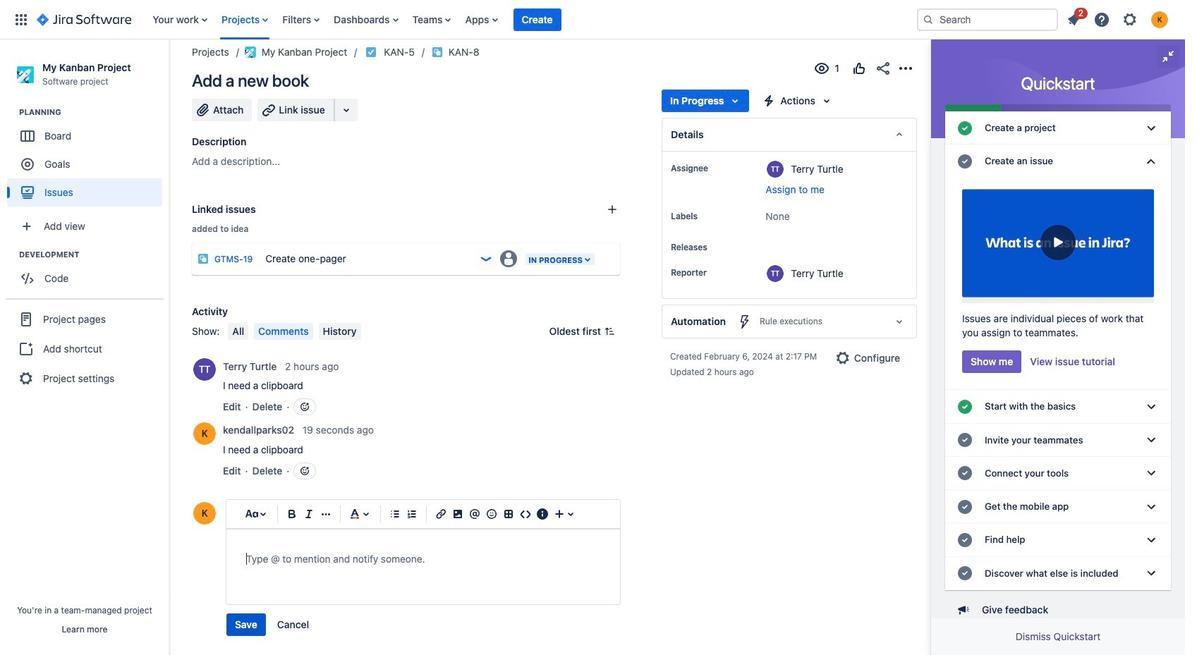 Task type: vqa. For each thing, say whether or not it's contained in the screenshot.
Go full screen icon
no



Task type: locate. For each thing, give the bounding box(es) containing it.
1 horizontal spatial list item
[[1061, 5, 1088, 31]]

2 heading from the top
[[19, 249, 169, 260]]

emoji image
[[483, 506, 500, 523]]

progress bar
[[945, 104, 1171, 111]]

None search field
[[917, 8, 1058, 31]]

add reaction image for left the more information about terry turtle icon
[[299, 401, 311, 413]]

group
[[7, 107, 169, 211], [7, 249, 169, 297], [6, 299, 164, 399], [226, 614, 318, 636]]

more information about kendallparks02 image
[[193, 423, 216, 445]]

priority: low image
[[479, 252, 493, 266]]

0 horizontal spatial list item
[[513, 7, 562, 31]]

list up minimize image
[[1061, 5, 1177, 32]]

info panel image
[[534, 506, 551, 523]]

automation element
[[662, 305, 917, 339]]

0 vertical spatial checked image
[[957, 120, 974, 137]]

sidebar navigation image
[[154, 56, 185, 85]]

notifications image
[[1065, 11, 1082, 28]]

more information about terry turtle image
[[767, 161, 784, 178], [193, 358, 216, 381]]

issue type: sub-task image
[[198, 253, 209, 265]]

task image
[[366, 47, 377, 58]]

Search field
[[917, 8, 1058, 31]]

bullet list ⌘⇧8 image
[[387, 506, 404, 523]]

list up copy link to issue image
[[146, 0, 906, 39]]

0 vertical spatial more information about terry turtle image
[[767, 161, 784, 178]]

settings image
[[1122, 11, 1139, 28]]

3 chevron image from the top
[[1143, 499, 1160, 516]]

list item
[[1061, 5, 1088, 31], [513, 7, 562, 31]]

chevron image
[[1143, 120, 1160, 137], [1143, 432, 1160, 449], [1143, 499, 1160, 516], [1143, 565, 1160, 582]]

1 vertical spatial add reaction image
[[299, 466, 311, 477]]

appswitcher icon image
[[13, 11, 30, 28]]

3 chevron image from the top
[[1143, 465, 1160, 482]]

sidebar element
[[0, 40, 169, 655]]

add reaction image
[[299, 401, 311, 413], [299, 466, 311, 477]]

0 vertical spatial add reaction image
[[299, 401, 311, 413]]

1 vertical spatial heading
[[19, 249, 169, 260]]

goal image
[[21, 158, 34, 171]]

link web pages and more image
[[338, 102, 355, 119]]

4 chevron image from the top
[[1143, 532, 1160, 549]]

checked image
[[957, 120, 974, 137], [957, 153, 974, 170]]

menu bar
[[225, 323, 364, 340]]

italic ⌘i image
[[301, 506, 318, 523]]

search image
[[923, 14, 934, 25]]

Comment - Main content area, start typing to enter text. text field
[[246, 551, 600, 568]]

more information about terry turtle image up "more information about kendallparks02" image
[[193, 358, 216, 381]]

2 checked image from the top
[[957, 153, 974, 170]]

1 horizontal spatial list
[[1061, 5, 1177, 32]]

link image
[[433, 506, 449, 523]]

1 vertical spatial checked image
[[957, 153, 974, 170]]

bold ⌘b image
[[284, 506, 301, 523]]

jira software image
[[37, 11, 131, 28], [37, 11, 131, 28]]

vote options: no one has voted for this issue yet. image
[[851, 60, 868, 77]]

1 vertical spatial more information about terry turtle image
[[193, 358, 216, 381]]

chevron image
[[1143, 153, 1160, 170], [1143, 399, 1160, 416], [1143, 465, 1160, 482], [1143, 532, 1160, 549]]

heading
[[19, 107, 169, 118], [19, 249, 169, 260]]

2 add reaction image from the top
[[299, 466, 311, 477]]

1 add reaction image from the top
[[299, 401, 311, 413]]

more information about terry turtle image down details element
[[767, 161, 784, 178]]

0 vertical spatial heading
[[19, 107, 169, 118]]

heading for planning icon
[[19, 107, 169, 118]]

1 heading from the top
[[19, 107, 169, 118]]

list
[[146, 0, 906, 39], [1061, 5, 1177, 32]]

banner
[[0, 0, 1185, 40]]



Task type: describe. For each thing, give the bounding box(es) containing it.
0 horizontal spatial more information about terry turtle image
[[193, 358, 216, 381]]

copy link to issue image
[[477, 46, 488, 57]]

table image
[[500, 506, 517, 523]]

add reaction image for "more information about kendallparks02" image
[[299, 466, 311, 477]]

4 chevron image from the top
[[1143, 565, 1160, 582]]

1 horizontal spatial more information about terry turtle image
[[767, 161, 784, 178]]

my kanban project image
[[245, 47, 256, 58]]

planning image
[[2, 104, 19, 121]]

subtask image
[[432, 47, 443, 58]]

1 chevron image from the top
[[1143, 120, 1160, 137]]

1 chevron image from the top
[[1143, 153, 1160, 170]]

your profile and settings image
[[1151, 11, 1168, 28]]

development image
[[2, 246, 19, 263]]

copy link to comment image
[[377, 424, 388, 435]]

actions image
[[897, 60, 914, 77]]

code snippet image
[[517, 506, 534, 523]]

2 chevron image from the top
[[1143, 432, 1160, 449]]

0 horizontal spatial list
[[146, 0, 906, 39]]

video poster image
[[962, 184, 1154, 304]]

2 chevron image from the top
[[1143, 399, 1160, 416]]

details element
[[662, 118, 917, 152]]

1 checked image from the top
[[957, 120, 974, 137]]

help image
[[1094, 11, 1111, 28]]

reporter pin to top. only you can see pinned fields. image
[[710, 267, 721, 279]]

primary element
[[8, 0, 906, 39]]

link an issue image
[[607, 204, 618, 215]]

list item inside 'primary' element
[[513, 7, 562, 31]]

mention image
[[466, 506, 483, 523]]

text styles image
[[243, 506, 260, 523]]

more formatting image
[[318, 506, 334, 523]]

numbered list ⌘⇧7 image
[[404, 506, 421, 523]]

heading for development image
[[19, 249, 169, 260]]

add image, video, or file image
[[449, 506, 466, 523]]

play video image
[[1041, 225, 1076, 260]]

minimize image
[[1160, 48, 1177, 65]]



